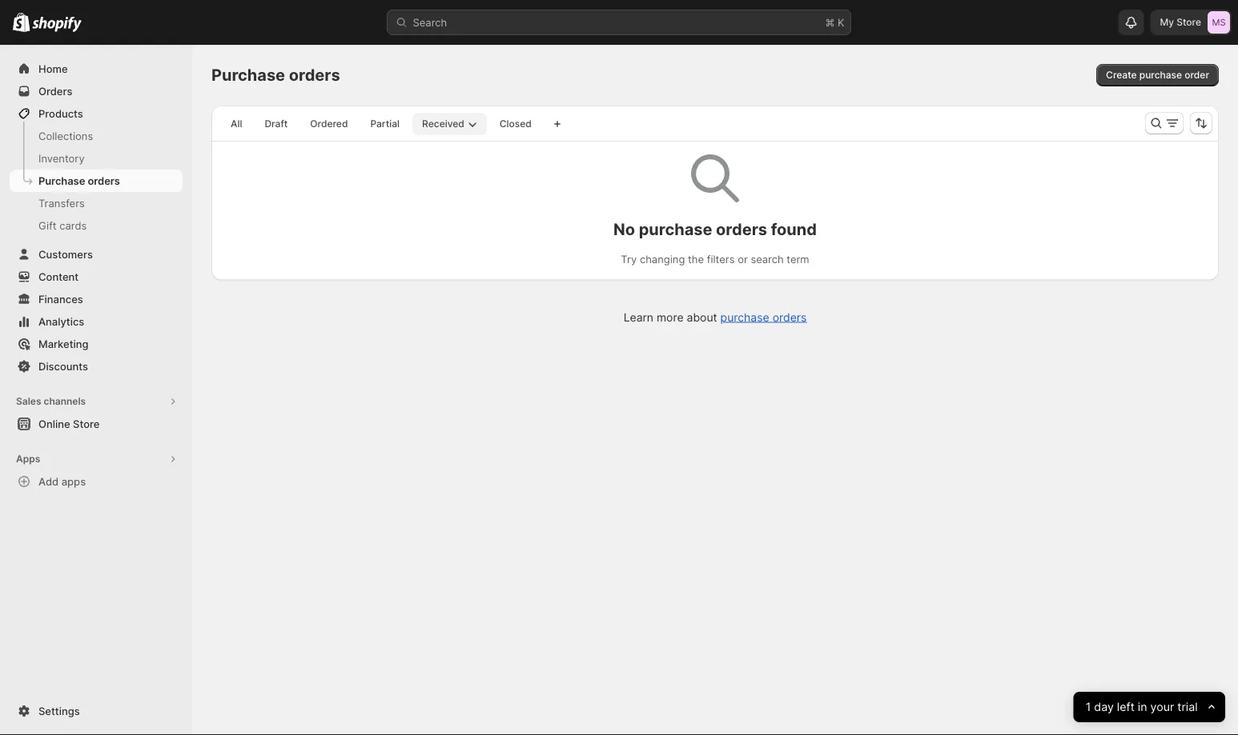 Task type: vqa. For each thing, say whether or not it's contained in the screenshot.
search collections text field
no



Task type: describe. For each thing, give the bounding box(es) containing it.
transfers link
[[10, 192, 183, 215]]

my store
[[1160, 16, 1201, 28]]

discounts
[[38, 360, 88, 373]]

analytics link
[[10, 311, 183, 333]]

1 day left in your trial
[[1086, 701, 1198, 715]]

create
[[1106, 69, 1137, 81]]

your
[[1151, 701, 1174, 715]]

0 horizontal spatial purchase orders
[[38, 175, 120, 187]]

store for my store
[[1177, 16, 1201, 28]]

closed link
[[490, 113, 541, 135]]

shopify image
[[32, 16, 82, 32]]

the
[[688, 253, 704, 266]]

empty search results image
[[691, 155, 739, 203]]

partial
[[370, 118, 400, 130]]

inventory
[[38, 152, 85, 165]]

apps
[[61, 476, 86, 488]]

orders inside purchase orders link
[[88, 175, 120, 187]]

my
[[1160, 16, 1174, 28]]

collections link
[[10, 125, 183, 147]]

try changing the filters or search term
[[621, 253, 809, 266]]

gift
[[38, 219, 57, 232]]

orders up ordered
[[289, 65, 340, 85]]

no purchase orders found
[[613, 219, 817, 239]]

settings
[[38, 705, 80, 718]]

content
[[38, 271, 79, 283]]

⌘
[[825, 16, 835, 28]]

ordered link
[[301, 113, 357, 135]]

collections
[[38, 130, 93, 142]]

about
[[687, 311, 717, 324]]

customers
[[38, 248, 93, 261]]

purchase for no
[[639, 219, 712, 239]]

term
[[787, 253, 809, 266]]

found
[[771, 219, 817, 239]]

draft
[[265, 118, 288, 130]]

store for online store
[[73, 418, 100, 430]]

purchase orders link
[[720, 311, 807, 324]]

finances link
[[10, 288, 183, 311]]

apps button
[[10, 448, 183, 471]]

order
[[1185, 69, 1209, 81]]

partial link
[[361, 113, 409, 135]]

1 horizontal spatial purchase
[[211, 65, 285, 85]]

purchase orders link
[[10, 170, 183, 192]]

or
[[738, 253, 748, 266]]

create purchase order link
[[1096, 64, 1219, 86]]

orders up or
[[716, 219, 767, 239]]

ordered
[[310, 118, 348, 130]]

cards
[[59, 219, 87, 232]]

sales channels
[[16, 396, 86, 408]]

shopify image
[[13, 12, 30, 32]]

marketing link
[[10, 333, 183, 356]]

transfers
[[38, 197, 85, 209]]

draft link
[[255, 113, 297, 135]]

online store link
[[10, 413, 183, 436]]

home
[[38, 62, 68, 75]]

inventory link
[[10, 147, 183, 170]]



Task type: locate. For each thing, give the bounding box(es) containing it.
purchase up changing
[[639, 219, 712, 239]]

1 horizontal spatial purchase
[[720, 311, 769, 324]]

1 horizontal spatial purchase orders
[[211, 65, 340, 85]]

purchase up all in the top of the page
[[211, 65, 285, 85]]

1
[[1086, 701, 1091, 715]]

0 vertical spatial purchase orders
[[211, 65, 340, 85]]

gift cards link
[[10, 215, 183, 237]]

products link
[[10, 103, 183, 125]]

my store image
[[1208, 11, 1230, 34]]

all link
[[221, 113, 252, 135]]

changing
[[640, 253, 685, 266]]

0 horizontal spatial store
[[73, 418, 100, 430]]

learn more about purchase orders
[[624, 311, 807, 324]]

received button
[[412, 113, 487, 135]]

online store
[[38, 418, 100, 430]]

orders
[[38, 85, 72, 97]]

purchase orders up draft
[[211, 65, 340, 85]]

1 day left in your trial button
[[1074, 693, 1225, 723]]

left
[[1117, 701, 1135, 715]]

0 vertical spatial purchase
[[1139, 69, 1182, 81]]

learn
[[624, 311, 653, 324]]

closed
[[500, 118, 532, 130]]

1 vertical spatial purchase
[[639, 219, 712, 239]]

tab list containing all
[[218, 112, 544, 135]]

purchase right about
[[720, 311, 769, 324]]

search
[[751, 253, 784, 266]]

orders down inventory "link"
[[88, 175, 120, 187]]

sales
[[16, 396, 41, 408]]

sales channels button
[[10, 391, 183, 413]]

k
[[838, 16, 844, 28]]

marketing
[[38, 338, 88, 350]]

try
[[621, 253, 637, 266]]

gift cards
[[38, 219, 87, 232]]

all
[[231, 118, 242, 130]]

purchase orders
[[211, 65, 340, 85], [38, 175, 120, 187]]

search
[[413, 16, 447, 28]]

in
[[1138, 701, 1147, 715]]

day
[[1094, 701, 1114, 715]]

purchase
[[1139, 69, 1182, 81], [639, 219, 712, 239], [720, 311, 769, 324]]

settings link
[[10, 701, 183, 723]]

orders
[[289, 65, 340, 85], [88, 175, 120, 187], [716, 219, 767, 239], [772, 311, 807, 324]]

filters
[[707, 253, 735, 266]]

channels
[[44, 396, 86, 408]]

orders down term
[[772, 311, 807, 324]]

received
[[422, 118, 464, 130]]

content link
[[10, 266, 183, 288]]

2 vertical spatial purchase
[[720, 311, 769, 324]]

0 horizontal spatial purchase
[[38, 175, 85, 187]]

analytics
[[38, 316, 84, 328]]

finances
[[38, 293, 83, 306]]

online store button
[[0, 413, 192, 436]]

online
[[38, 418, 70, 430]]

1 vertical spatial purchase orders
[[38, 175, 120, 187]]

1 vertical spatial store
[[73, 418, 100, 430]]

store right my
[[1177, 16, 1201, 28]]

products
[[38, 107, 83, 120]]

purchase up transfers
[[38, 175, 85, 187]]

add apps button
[[10, 471, 183, 493]]

1 vertical spatial purchase
[[38, 175, 85, 187]]

no
[[613, 219, 635, 239]]

add
[[38, 476, 59, 488]]

orders link
[[10, 80, 183, 103]]

store down "sales channels" button
[[73, 418, 100, 430]]

home link
[[10, 58, 183, 80]]

apps
[[16, 454, 40, 465]]

purchase left order
[[1139, 69, 1182, 81]]

discounts link
[[10, 356, 183, 378]]

create purchase order
[[1106, 69, 1209, 81]]

trial
[[1178, 701, 1198, 715]]

⌘ k
[[825, 16, 844, 28]]

store inside button
[[73, 418, 100, 430]]

customers link
[[10, 243, 183, 266]]

2 horizontal spatial purchase
[[1139, 69, 1182, 81]]

add apps
[[38, 476, 86, 488]]

tab list
[[218, 112, 544, 135]]

0 vertical spatial store
[[1177, 16, 1201, 28]]

purchase for create
[[1139, 69, 1182, 81]]

more
[[657, 311, 684, 324]]

purchase
[[211, 65, 285, 85], [38, 175, 85, 187]]

0 horizontal spatial purchase
[[639, 219, 712, 239]]

purchase orders down inventory "link"
[[38, 175, 120, 187]]

0 vertical spatial purchase
[[211, 65, 285, 85]]

1 horizontal spatial store
[[1177, 16, 1201, 28]]

store
[[1177, 16, 1201, 28], [73, 418, 100, 430]]

purchase inside "link"
[[1139, 69, 1182, 81]]



